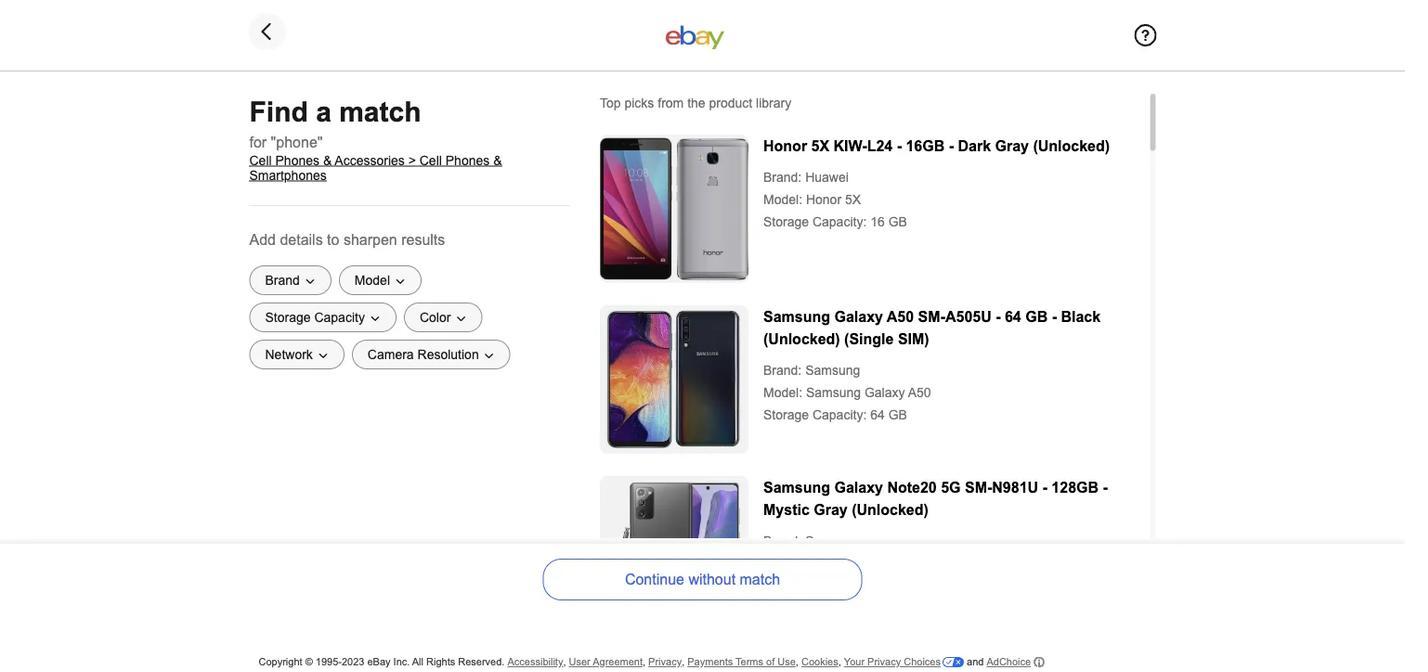 Task type: describe. For each thing, give the bounding box(es) containing it.
- right a505u at the right top of the page
[[996, 308, 1001, 325]]

ebay
[[367, 657, 391, 669]]

accessibility link
[[508, 657, 563, 669]]

payments
[[688, 657, 733, 669]]

to
[[327, 231, 340, 248]]

your privacy choices link
[[844, 657, 964, 669]]

(unlocked) inside samsung galaxy a50 sm-a505u - 64 gb - black (unlocked) (single sim)
[[763, 331, 840, 348]]

(unlocked) inside samsung galaxy note20 5g sm-n981u - 128gb - mystic gray (unlocked)
[[852, 502, 929, 518]]

reserved.
[[458, 657, 505, 669]]

top
[[600, 96, 621, 110]]

2 & from the left
[[494, 153, 502, 168]]

accessories
[[335, 153, 405, 168]]

2 phones from the left
[[446, 153, 490, 168]]

sharpen
[[344, 231, 397, 248]]

product
[[709, 96, 752, 110]]

0 vertical spatial 5x
[[811, 138, 829, 154]]

2 , from the left
[[643, 657, 646, 669]]

choices
[[904, 657, 941, 669]]

note20
[[887, 479, 937, 496]]

storage inside brand: huawei model: honor 5x storage capacity: 16 gb
[[763, 215, 809, 229]]

match for a
[[339, 97, 421, 128]]

- left black
[[1052, 308, 1057, 325]]

gb inside samsung galaxy a50 sm-a505u - 64 gb - black (unlocked) (single sim)
[[1026, 308, 1048, 325]]

without
[[689, 572, 736, 589]]

"phone"
[[271, 134, 323, 151]]

1 horizontal spatial gray
[[995, 138, 1029, 154]]

- right l24
[[897, 138, 902, 154]]

library
[[756, 96, 791, 110]]

of
[[767, 657, 775, 669]]

16
[[870, 215, 885, 229]]

sim)
[[898, 331, 929, 348]]

1 & from the left
[[323, 153, 332, 168]]

©
[[305, 657, 313, 669]]

all
[[412, 657, 424, 669]]

inc.
[[394, 657, 410, 669]]

match for without
[[740, 572, 781, 589]]

continue without match button
[[543, 559, 863, 601]]

a
[[316, 97, 332, 128]]

adchoice link
[[987, 656, 1045, 670]]

storage inside "brand: samsung model: samsung galaxy a50 storage capacity: 64 gb"
[[763, 408, 809, 422]]

- right 128gb
[[1103, 479, 1108, 496]]

from
[[658, 96, 684, 110]]

for
[[249, 134, 267, 151]]

terms
[[736, 657, 764, 669]]

5x inside brand: huawei model: honor 5x storage capacity: 16 gb
[[845, 192, 861, 207]]

and adchoice
[[964, 657, 1032, 669]]

mystic
[[763, 502, 810, 518]]

16gb
[[906, 138, 945, 154]]

user
[[569, 657, 591, 669]]

kiw-
[[834, 138, 867, 154]]

gb inside "brand: samsung model: samsung galaxy a50 storage capacity: 64 gb"
[[888, 408, 907, 422]]

details
[[280, 231, 323, 248]]

2023
[[342, 657, 365, 669]]

smartphones
[[249, 168, 327, 183]]

gb inside brand: huawei model: honor 5x storage capacity: 16 gb
[[888, 215, 907, 229]]

honor inside brand: huawei model: honor 5x storage capacity: 16 gb
[[806, 192, 841, 207]]

honor 5x kiw-l24 - 16gb - dark gray (unlocked)
[[763, 138, 1110, 154]]

- left dark
[[949, 138, 954, 154]]

find a match for "phone" cell phones & accessories > cell phones & smartphones
[[249, 97, 502, 183]]

copyright
[[259, 657, 303, 669]]

>
[[409, 153, 416, 168]]

brand: samsung
[[763, 534, 860, 549]]

add
[[249, 231, 276, 248]]

capacity: inside brand: huawei model: honor 5x storage capacity: 16 gb
[[812, 215, 867, 229]]



Task type: vqa. For each thing, say whether or not it's contained in the screenshot.
Note20 Galaxy
yes



Task type: locate. For each thing, give the bounding box(es) containing it.
gray right dark
[[995, 138, 1029, 154]]

results
[[402, 231, 445, 248]]

cookies
[[802, 657, 839, 669]]

galaxy inside samsung galaxy note20 5g sm-n981u - 128gb - mystic gray (unlocked)
[[834, 479, 883, 496]]

128gb
[[1052, 479, 1099, 496]]

sm-
[[918, 308, 945, 325], [965, 479, 992, 496]]

match right without
[[740, 572, 781, 589]]

samsung galaxy note20 5g sm-n981u - 128gb - mystic gray (unlocked)
[[763, 479, 1108, 518]]

3 brand: from the top
[[763, 534, 802, 549]]

privacy right your
[[868, 657, 901, 669]]

galaxy inside samsung galaxy a50 sm-a505u - 64 gb - black (unlocked) (single sim)
[[834, 308, 883, 325]]

0 vertical spatial honor
[[763, 138, 807, 154]]

0 horizontal spatial cell
[[249, 153, 272, 168]]

huawei
[[805, 170, 849, 184]]

5 , from the left
[[839, 657, 842, 669]]

0 vertical spatial 64
[[1005, 308, 1021, 325]]

,
[[563, 657, 566, 669], [643, 657, 646, 669], [682, 657, 685, 669], [796, 657, 799, 669], [839, 657, 842, 669]]

agreement
[[593, 657, 643, 669]]

sm- inside samsung galaxy note20 5g sm-n981u - 128gb - mystic gray (unlocked)
[[965, 479, 992, 496]]

& up smartphones
[[323, 153, 332, 168]]

0 horizontal spatial phones
[[276, 153, 320, 168]]

honor
[[763, 138, 807, 154], [806, 192, 841, 207]]

1 model: from the top
[[763, 192, 802, 207]]

& right >
[[494, 153, 502, 168]]

1 brand: from the top
[[763, 170, 802, 184]]

1 horizontal spatial &
[[494, 153, 502, 168]]

0 vertical spatial capacity:
[[812, 215, 867, 229]]

2 horizontal spatial (unlocked)
[[1033, 138, 1110, 154]]

0 vertical spatial galaxy
[[834, 308, 883, 325]]

top picks from the product library
[[600, 96, 791, 110]]

phones
[[276, 153, 320, 168], [446, 153, 490, 168]]

1 horizontal spatial sm-
[[965, 479, 992, 496]]

5g
[[941, 479, 961, 496]]

a50 up the sim)
[[887, 308, 914, 325]]

1 vertical spatial gb
[[1026, 308, 1048, 325]]

, left cookies
[[796, 657, 799, 669]]

, left user
[[563, 657, 566, 669]]

gray up brand: samsung
[[814, 502, 848, 518]]

0 horizontal spatial 5x
[[811, 138, 829, 154]]

1 vertical spatial sm-
[[965, 479, 992, 496]]

find
[[249, 97, 308, 128]]

copyright © 1995-2023 ebay inc. all rights reserved. accessibility , user agreement , privacy , payments terms of use , cookies , your privacy choices
[[259, 657, 941, 669]]

0 vertical spatial match
[[339, 97, 421, 128]]

(unlocked)
[[1033, 138, 1110, 154], [763, 331, 840, 348], [852, 502, 929, 518]]

-
[[897, 138, 902, 154], [949, 138, 954, 154], [996, 308, 1001, 325], [1052, 308, 1057, 325], [1043, 479, 1048, 496], [1103, 479, 1108, 496]]

1 storage from the top
[[763, 215, 809, 229]]

64
[[1005, 308, 1021, 325], [870, 408, 885, 422]]

privacy left payments on the bottom of the page
[[649, 657, 682, 669]]

1 vertical spatial 64
[[870, 408, 885, 422]]

galaxy inside "brand: samsung model: samsung galaxy a50 storage capacity: 64 gb"
[[865, 386, 905, 400]]

payments terms of use link
[[688, 657, 796, 669]]

capacity: inside "brand: samsung model: samsung galaxy a50 storage capacity: 64 gb"
[[812, 408, 867, 422]]

0 vertical spatial a50
[[887, 308, 914, 325]]

cell down for
[[249, 153, 272, 168]]

, left privacy link
[[643, 657, 646, 669]]

picks
[[624, 96, 654, 110]]

1 vertical spatial a50
[[908, 386, 931, 400]]

1 vertical spatial honor
[[806, 192, 841, 207]]

2 vertical spatial galaxy
[[834, 479, 883, 496]]

64 down "(single"
[[870, 408, 885, 422]]

1 vertical spatial 5x
[[845, 192, 861, 207]]

1 horizontal spatial 64
[[1005, 308, 1021, 325]]

model: for honor 5x kiw-l24 - 16gb - dark gray (unlocked)
[[763, 192, 802, 207]]

0 horizontal spatial sm-
[[918, 308, 945, 325]]

a505u
[[945, 308, 992, 325]]

1 horizontal spatial cell
[[420, 153, 442, 168]]

0 horizontal spatial 64
[[870, 408, 885, 422]]

, left payments on the bottom of the page
[[682, 657, 685, 669]]

rights
[[427, 657, 456, 669]]

dark
[[958, 138, 991, 154]]

comment about your experience on this page. image
[[1135, 24, 1157, 46]]

model: for samsung galaxy a50 sm-a505u - 64 gb - black (unlocked) (single sim)
[[763, 386, 802, 400]]

gb right 16
[[888, 215, 907, 229]]

2 vertical spatial brand:
[[763, 534, 802, 549]]

brand: for samsung galaxy a50 sm-a505u - 64 gb - black (unlocked) (single sim)
[[763, 363, 802, 378]]

64 inside samsung galaxy a50 sm-a505u - 64 gb - black (unlocked) (single sim)
[[1005, 308, 1021, 325]]

accessibility
[[508, 657, 563, 669]]

brand:
[[763, 170, 802, 184], [763, 363, 802, 378], [763, 534, 802, 549]]

user agreement link
[[569, 657, 643, 669]]

2 privacy from the left
[[868, 657, 901, 669]]

sm- inside samsung galaxy a50 sm-a505u - 64 gb - black (unlocked) (single sim)
[[918, 308, 945, 325]]

gb up note20
[[888, 408, 907, 422]]

2 model: from the top
[[763, 386, 802, 400]]

2 storage from the top
[[763, 408, 809, 422]]

1 horizontal spatial match
[[740, 572, 781, 589]]

1 horizontal spatial phones
[[446, 153, 490, 168]]

cell right >
[[420, 153, 442, 168]]

cell phones & accessories > cell phones & smartphones button
[[249, 153, 570, 183]]

1 vertical spatial storage
[[763, 408, 809, 422]]

galaxy up "(single"
[[834, 308, 883, 325]]

brand: inside "brand: samsung model: samsung galaxy a50 storage capacity: 64 gb"
[[763, 363, 802, 378]]

a50 inside samsung galaxy a50 sm-a505u - 64 gb - black (unlocked) (single sim)
[[887, 308, 914, 325]]

5x
[[811, 138, 829, 154], [845, 192, 861, 207]]

cookies link
[[802, 657, 839, 669]]

cell
[[249, 153, 272, 168], [420, 153, 442, 168]]

model: inside "brand: samsung model: samsung galaxy a50 storage capacity: 64 gb"
[[763, 386, 802, 400]]

gray
[[995, 138, 1029, 154], [814, 502, 848, 518]]

0 vertical spatial storage
[[763, 215, 809, 229]]

brand: for honor 5x kiw-l24 - 16gb - dark gray (unlocked)
[[763, 170, 802, 184]]

brand: samsung model: samsung galaxy a50 storage capacity: 64 gb
[[763, 363, 931, 422]]

storage
[[763, 215, 809, 229], [763, 408, 809, 422]]

1 horizontal spatial privacy
[[868, 657, 901, 669]]

gb left black
[[1026, 308, 1048, 325]]

the
[[687, 96, 705, 110]]

galaxy down "(single"
[[865, 386, 905, 400]]

capacity:
[[812, 215, 867, 229], [812, 408, 867, 422]]

1 vertical spatial match
[[740, 572, 781, 589]]

0 vertical spatial (unlocked)
[[1033, 138, 1110, 154]]

galaxy for a50
[[834, 308, 883, 325]]

brand: huawei model: honor 5x storage capacity: 16 gb
[[763, 170, 907, 229]]

samsung inside samsung galaxy a50 sm-a505u - 64 gb - black (unlocked) (single sim)
[[763, 308, 830, 325]]

galaxy
[[834, 308, 883, 325], [865, 386, 905, 400], [834, 479, 883, 496]]

samsung galaxy a50 sm-a505u - 64 gb - black (unlocked) (single sim)
[[763, 308, 1101, 348]]

1 capacity: from the top
[[812, 215, 867, 229]]

0 horizontal spatial match
[[339, 97, 421, 128]]

2 brand: from the top
[[763, 363, 802, 378]]

0 horizontal spatial (unlocked)
[[763, 331, 840, 348]]

a50
[[887, 308, 914, 325], [908, 386, 931, 400]]

n981u
[[992, 479, 1038, 496]]

honor down huawei
[[806, 192, 841, 207]]

1 vertical spatial capacity:
[[812, 408, 867, 422]]

64 inside "brand: samsung model: samsung galaxy a50 storage capacity: 64 gb"
[[870, 408, 885, 422]]

gray inside samsung galaxy note20 5g sm-n981u - 128gb - mystic gray (unlocked)
[[814, 502, 848, 518]]

1 vertical spatial gray
[[814, 502, 848, 518]]

0 vertical spatial sm-
[[918, 308, 945, 325]]

phones up smartphones
[[276, 153, 320, 168]]

adchoice
[[987, 657, 1032, 669]]

0 vertical spatial model:
[[763, 192, 802, 207]]

model: inside brand: huawei model: honor 5x storage capacity: 16 gb
[[763, 192, 802, 207]]

honor down library
[[763, 138, 807, 154]]

and
[[967, 657, 984, 669]]

1995-
[[316, 657, 342, 669]]

2 cell from the left
[[420, 153, 442, 168]]

gb
[[888, 215, 907, 229], [1026, 308, 1048, 325], [888, 408, 907, 422]]

black
[[1061, 308, 1101, 325]]

1 vertical spatial brand:
[[763, 363, 802, 378]]

3 , from the left
[[682, 657, 685, 669]]

1 vertical spatial (unlocked)
[[763, 331, 840, 348]]

0 vertical spatial gb
[[888, 215, 907, 229]]

1 phones from the left
[[276, 153, 320, 168]]

phones right >
[[446, 153, 490, 168]]

2 vertical spatial (unlocked)
[[852, 502, 929, 518]]

match
[[339, 97, 421, 128], [740, 572, 781, 589]]

1 vertical spatial model:
[[763, 386, 802, 400]]

add details to sharpen results
[[249, 231, 445, 248]]

4 , from the left
[[796, 657, 799, 669]]

privacy link
[[649, 657, 682, 669]]

2 capacity: from the top
[[812, 408, 867, 422]]

samsung
[[763, 308, 830, 325], [805, 363, 860, 378], [806, 386, 861, 400], [763, 479, 830, 496], [805, 534, 860, 549]]

l24
[[867, 138, 893, 154]]

5x down huawei
[[845, 192, 861, 207]]

samsung inside samsung galaxy note20 5g sm-n981u - 128gb - mystic gray (unlocked)
[[763, 479, 830, 496]]

brand: inside brand: huawei model: honor 5x storage capacity: 16 gb
[[763, 170, 802, 184]]

0 horizontal spatial gray
[[814, 502, 848, 518]]

galaxy left note20
[[834, 479, 883, 496]]

0 horizontal spatial privacy
[[649, 657, 682, 669]]

1 cell from the left
[[249, 153, 272, 168]]

sm- up the sim)
[[918, 308, 945, 325]]

0 horizontal spatial &
[[323, 153, 332, 168]]

a50 inside "brand: samsung model: samsung galaxy a50 storage capacity: 64 gb"
[[908, 386, 931, 400]]

model:
[[763, 192, 802, 207], [763, 386, 802, 400]]

0 vertical spatial brand:
[[763, 170, 802, 184]]

match up accessories
[[339, 97, 421, 128]]

your
[[844, 657, 865, 669]]

1 horizontal spatial (unlocked)
[[852, 502, 929, 518]]

(single
[[844, 331, 894, 348]]

1 vertical spatial galaxy
[[865, 386, 905, 400]]

5x left kiw-
[[811, 138, 829, 154]]

2 vertical spatial gb
[[888, 408, 907, 422]]

64 right a505u at the right top of the page
[[1005, 308, 1021, 325]]

a50 down the sim)
[[908, 386, 931, 400]]

0 vertical spatial gray
[[995, 138, 1029, 154]]

match inside find a match for "phone" cell phones & accessories > cell phones & smartphones
[[339, 97, 421, 128]]

, left your
[[839, 657, 842, 669]]

continue without match
[[625, 572, 781, 589]]

1 privacy from the left
[[649, 657, 682, 669]]

continue
[[625, 572, 685, 589]]

capacity: left 16
[[812, 215, 867, 229]]

capacity: down "(single"
[[812, 408, 867, 422]]

use
[[778, 657, 796, 669]]

privacy
[[649, 657, 682, 669], [868, 657, 901, 669]]

- right n981u
[[1043, 479, 1048, 496]]

sm- right 5g
[[965, 479, 992, 496]]

&
[[323, 153, 332, 168], [494, 153, 502, 168]]

1 horizontal spatial 5x
[[845, 192, 861, 207]]

1 , from the left
[[563, 657, 566, 669]]

galaxy for note20
[[834, 479, 883, 496]]

match inside button
[[740, 572, 781, 589]]



